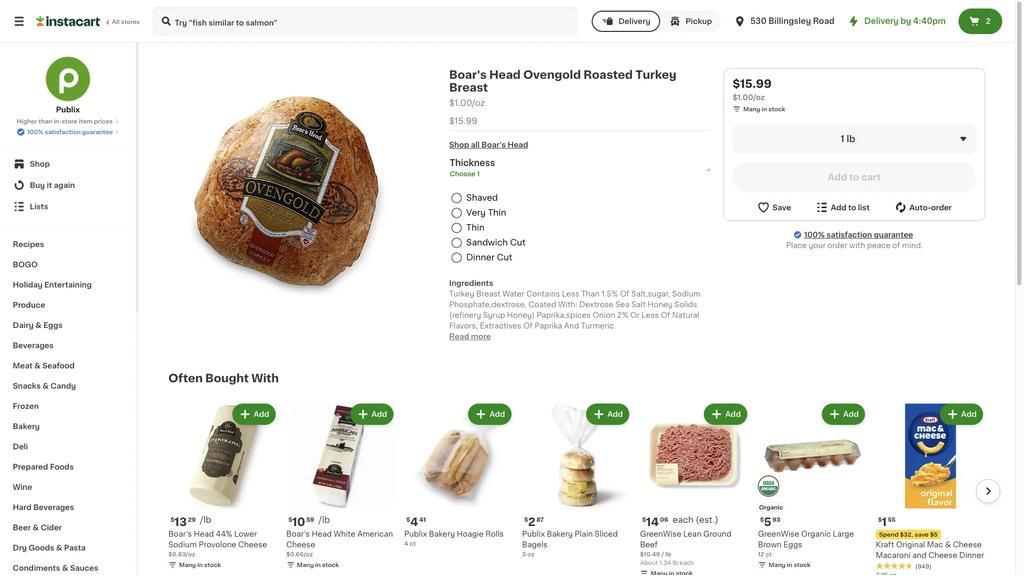 Task type: locate. For each thing, give the bounding box(es) containing it.
6 $ from the left
[[760, 517, 764, 523]]

head inside "boar's head ovengold roasted turkey breast"
[[489, 69, 521, 80]]

7 $ from the left
[[878, 517, 882, 523]]

0 vertical spatial satisfaction
[[45, 129, 81, 135]]

$ inside $ 14 06
[[642, 517, 646, 523]]

0 vertical spatial lb
[[847, 135, 856, 144]]

$15.99
[[733, 78, 772, 89], [449, 117, 478, 125]]

4 left 41
[[410, 517, 418, 528]]

0 vertical spatial 100% satisfaction guarantee
[[27, 129, 113, 135]]

& right mac
[[945, 542, 951, 549]]

many in stock down $0.66/oz
[[297, 563, 339, 568]]

dinner right and
[[959, 552, 984, 560]]

service type group
[[592, 11, 721, 32]]

sandwich cut
[[466, 239, 526, 247]]

higher than in-store item prices link
[[17, 117, 119, 126]]

bakery inside publix bakery plain sliced bagels 3 oz
[[547, 531, 573, 538]]

eggs
[[43, 322, 63, 329], [784, 542, 802, 549]]

1 vertical spatial each
[[680, 560, 694, 566]]

thin right very
[[488, 209, 506, 217]]

product group containing 1
[[876, 402, 985, 576]]

greenwise up brown
[[758, 531, 799, 538]]

$ for 13
[[171, 517, 174, 523]]

1 horizontal spatial dinner
[[959, 552, 984, 560]]

1 vertical spatial 4
[[404, 541, 408, 547]]

bogo link
[[6, 255, 130, 275]]

$ for 2
[[524, 517, 528, 523]]

0 horizontal spatial thin
[[466, 224, 485, 232]]

many down brown
[[769, 563, 786, 568]]

greenwise for beef
[[640, 531, 682, 538]]

$15.99 for $15.99
[[449, 117, 478, 125]]

sauces
[[70, 565, 98, 572]]

2 $ from the left
[[406, 517, 410, 523]]

& left sauces
[[62, 565, 68, 572]]

eggs up beverages link
[[43, 322, 63, 329]]

add button for kraft original mac & cheese macaroni and cheese dinner
[[941, 405, 982, 424]]

$15.99 for $15.99 $1.00/oz
[[733, 78, 772, 89]]

satisfaction down higher than in-store item prices
[[45, 129, 81, 135]]

$ for 14
[[642, 517, 646, 523]]

4 down $ 4 41 at the bottom
[[404, 541, 408, 547]]

paprika
[[535, 322, 562, 330]]

$ inside $ 4 41
[[406, 517, 410, 523]]

satisfaction up place your order with peace of mind.
[[827, 231, 872, 239]]

3 product group from the left
[[404, 402, 514, 548]]

lb
[[847, 135, 856, 144], [666, 552, 671, 558], [673, 560, 678, 566]]

each right 1.34
[[680, 560, 694, 566]]

dinner down "sandwich"
[[466, 253, 495, 262]]

$ 14 06
[[642, 517, 668, 528]]

100% satisfaction guarantee up with
[[804, 231, 913, 239]]

head up provolone
[[194, 531, 214, 538]]

100% satisfaction guarantee link
[[804, 230, 913, 240]]

1 product group from the left
[[168, 402, 278, 572]]

guarantee up of
[[874, 231, 913, 239]]

head
[[489, 69, 521, 80], [194, 531, 214, 538], [312, 531, 332, 538]]

bakery inside publix bakery hoagie rolls 4 ct
[[429, 531, 455, 538]]

greenwise inside greenwise lean ground beef $10.49 / lb about 1.34 lb each
[[640, 531, 682, 538]]

with
[[850, 242, 865, 249]]

4
[[410, 517, 418, 528], [404, 541, 408, 547]]

5 product group from the left
[[640, 402, 750, 576]]

2 /lb from the left
[[319, 516, 330, 524]]

ct inside publix bakery hoagie rolls 4 ct
[[410, 541, 416, 547]]

bakery left plain
[[547, 531, 573, 538]]

$ inside $ 2 87
[[524, 517, 528, 523]]

1 horizontal spatial bakery
[[429, 531, 455, 538]]

shop up buy
[[30, 160, 50, 168]]

0 horizontal spatial dinner
[[466, 253, 495, 262]]

satisfaction inside 100% satisfaction guarantee link
[[827, 231, 872, 239]]

0 vertical spatial breast
[[449, 82, 488, 93]]

large
[[833, 531, 854, 538]]

0 vertical spatial beverages
[[13, 342, 54, 350]]

/lb for 13
[[200, 516, 211, 524]]

many for greenwise organic large brown eggs
[[769, 563, 786, 568]]

very
[[466, 209, 486, 217]]

1 vertical spatial 1
[[882, 517, 887, 528]]

0 vertical spatial dinner
[[466, 253, 495, 262]]

&
[[35, 322, 42, 329], [34, 362, 41, 370], [42, 383, 49, 390], [33, 524, 39, 532], [945, 542, 951, 549], [56, 545, 62, 552], [62, 565, 68, 572]]

head left ovengold
[[489, 69, 521, 80]]

$ inside $ 5 93
[[760, 517, 764, 523]]

1 horizontal spatial 100%
[[804, 231, 825, 239]]

0 vertical spatial order
[[931, 204, 952, 211]]

0 horizontal spatial 4
[[404, 541, 408, 547]]

boar's inside boar's head white american cheese $0.66/oz
[[286, 531, 310, 538]]

0 horizontal spatial sodium
[[168, 542, 197, 549]]

1 horizontal spatial delivery
[[865, 17, 899, 25]]

cut down "sandwich cut"
[[497, 253, 512, 262]]

1 horizontal spatial publix
[[404, 531, 427, 538]]

4 product group from the left
[[522, 402, 632, 559]]

3 add button from the left
[[469, 405, 511, 424]]

1 horizontal spatial thin
[[488, 209, 506, 217]]

$ for 4
[[406, 517, 410, 523]]

bakery down frozen at the bottom left of the page
[[13, 423, 40, 431]]

in down provolone
[[197, 563, 203, 568]]

in
[[762, 106, 767, 112], [197, 563, 203, 568], [315, 563, 321, 568], [787, 563, 793, 568]]

dextrose
[[579, 301, 614, 308]]

0 vertical spatial $15.99
[[733, 78, 772, 89]]

many in stock down $15.99 $1.00/oz in the top right of the page
[[743, 106, 786, 112]]

in down greenwise organic large brown eggs 12 ct
[[787, 563, 793, 568]]

lists
[[30, 203, 48, 211]]

& left the candy
[[42, 383, 49, 390]]

product group containing 4
[[404, 402, 514, 548]]

2 horizontal spatial of
[[661, 312, 670, 319]]

condiments & sauces link
[[6, 559, 130, 576]]

1 vertical spatial shop
[[30, 160, 50, 168]]

auto-
[[910, 204, 931, 211]]

head inside boar's head white american cheese $0.66/oz
[[312, 531, 332, 538]]

5 add button from the left
[[705, 405, 746, 424]]

4 $ from the left
[[288, 517, 292, 523]]

lb inside field
[[847, 135, 856, 144]]

bakery link
[[6, 417, 130, 437]]

candy
[[51, 383, 76, 390]]

$14.06 each (estimated) element
[[640, 515, 750, 529]]

cheese down "lower"
[[238, 542, 267, 549]]

1 vertical spatial order
[[828, 242, 848, 249]]

& inside kraft original mac & cheese macaroni and cheese dinner
[[945, 542, 951, 549]]

bagels
[[522, 542, 548, 549]]

stock down boar's head white american cheese $0.66/oz
[[322, 563, 339, 568]]

boar's for boar's head white american cheese $0.66/oz
[[286, 531, 310, 538]]

1 add button from the left
[[233, 405, 275, 424]]

0 vertical spatial of
[[620, 290, 630, 298]]

publix bakery hoagie rolls 4 ct
[[404, 531, 504, 547]]

head inside "boar's head 44% lower sodium provolone cheese $0.83/oz"
[[194, 531, 214, 538]]

0 horizontal spatial order
[[828, 242, 848, 249]]

pickup button
[[660, 11, 721, 32]]

cheese inside boar's head white american cheese $0.66/oz
[[286, 542, 315, 549]]

snacks & candy link
[[6, 376, 130, 397]]

publix for 4
[[404, 531, 427, 538]]

satisfaction inside 100% satisfaction guarantee 'button'
[[45, 129, 81, 135]]

1 vertical spatial 2
[[528, 517, 535, 528]]

2 greenwise from the left
[[758, 531, 799, 538]]

100% satisfaction guarantee down store
[[27, 129, 113, 135]]

than
[[39, 119, 52, 124]]

1 horizontal spatial of
[[620, 290, 630, 298]]

3 $ from the left
[[642, 517, 646, 523]]

all
[[471, 141, 480, 149]]

beverages down dairy & eggs
[[13, 342, 54, 350]]

in for boar's head white american cheese
[[315, 563, 321, 568]]

& right the beer
[[33, 524, 39, 532]]

than
[[581, 290, 600, 298]]

pickup
[[686, 18, 712, 25]]

1
[[841, 135, 845, 144], [882, 517, 887, 528]]

cut for sandwich cut
[[510, 239, 526, 247]]

product group containing 14
[[640, 402, 750, 576]]

1 lb field
[[733, 124, 976, 154]]

2
[[986, 18, 991, 25], [528, 517, 535, 528]]

& for sauces
[[62, 565, 68, 572]]

bakery for 2
[[547, 531, 573, 538]]

bakery
[[13, 423, 40, 431], [429, 531, 455, 538], [547, 531, 573, 538]]

1 vertical spatial satisfaction
[[827, 231, 872, 239]]

publix inside publix bakery plain sliced bagels 3 oz
[[522, 531, 545, 538]]

$1.00/oz
[[733, 94, 765, 101], [449, 99, 485, 107]]

turkey down ingredients
[[449, 290, 474, 298]]

again
[[54, 182, 75, 189]]

boar's inside "boar's head ovengold roasted turkey breast"
[[449, 69, 487, 80]]

bakery for 4
[[429, 531, 455, 538]]

often
[[168, 373, 203, 384]]

0 vertical spatial eggs
[[43, 322, 63, 329]]

of
[[893, 242, 900, 249]]

add button for greenwise organic large brown eggs
[[823, 405, 864, 424]]

1 inside item carousel region
[[882, 517, 887, 528]]

turkey right roasted
[[636, 69, 677, 80]]

0 horizontal spatial ct
[[410, 541, 416, 547]]

0 horizontal spatial 100%
[[27, 129, 43, 135]]

cheese right mac
[[953, 542, 982, 549]]

1 /lb from the left
[[200, 516, 211, 524]]

organic up 93
[[759, 505, 783, 511]]

2 add button from the left
[[351, 405, 393, 424]]

beer
[[13, 524, 31, 532]]

6 product group from the left
[[758, 402, 868, 572]]

organic left large
[[801, 531, 831, 538]]

0 horizontal spatial publix
[[56, 106, 80, 114]]

greenwise inside greenwise organic large brown eggs 12 ct
[[758, 531, 799, 538]]

bakery left hoagie
[[429, 531, 455, 538]]

1 vertical spatial 100% satisfaction guarantee
[[804, 231, 913, 239]]

0 vertical spatial ct
[[410, 541, 416, 547]]

shop left all in the left top of the page
[[449, 141, 469, 149]]

beverages up cider
[[33, 504, 74, 512]]

100% down "higher"
[[27, 129, 43, 135]]

1 horizontal spatial $1.00/oz
[[733, 94, 765, 101]]

1 horizontal spatial 4
[[410, 517, 418, 528]]

1 vertical spatial organic
[[801, 531, 831, 538]]

& right meat
[[34, 362, 41, 370]]

0 horizontal spatial organic
[[759, 505, 783, 511]]

$ for 5
[[760, 517, 764, 523]]

$ left 59
[[288, 517, 292, 523]]

1 horizontal spatial order
[[931, 204, 952, 211]]

cheese down mac
[[929, 552, 958, 560]]

530 billingsley road button
[[734, 6, 835, 36]]

water
[[503, 290, 525, 298]]

/lb right "29"
[[200, 516, 211, 524]]

1 horizontal spatial boar's
[[286, 531, 310, 538]]

/lb right 59
[[319, 516, 330, 524]]

less down honey
[[642, 312, 659, 319]]

0 vertical spatial turkey
[[636, 69, 677, 80]]

$ left 55
[[878, 517, 882, 523]]

$10.59 per pound element
[[286, 515, 396, 529]]

2 product group from the left
[[286, 402, 396, 572]]

publix down $ 4 41 at the bottom
[[404, 531, 427, 538]]

of down honey
[[661, 312, 670, 319]]

0 vertical spatial guarantee
[[82, 129, 113, 135]]

44%
[[216, 531, 232, 538]]

100% up your
[[804, 231, 825, 239]]

/lb inside $13.29 per pound element
[[200, 516, 211, 524]]

0 vertical spatial each
[[673, 516, 694, 524]]

publix up bagels
[[522, 531, 545, 538]]

about
[[640, 560, 658, 566]]

boar's for boar's head 44% lower sodium provolone cheese $0.83/oz
[[168, 531, 192, 538]]

thin down very
[[466, 224, 485, 232]]

2 vertical spatial lb
[[673, 560, 678, 566]]

all stores link
[[36, 6, 141, 36]]

$ inside $ 1 55
[[878, 517, 882, 523]]

sodium
[[672, 290, 701, 298], [168, 542, 197, 549]]

1 vertical spatial sodium
[[168, 542, 197, 549]]

1 vertical spatial $15.99
[[449, 117, 478, 125]]

add for greenwise organic large brown eggs
[[843, 411, 859, 418]]

2 inside button
[[986, 18, 991, 25]]

$ inside $ 10 59
[[288, 517, 292, 523]]

many
[[743, 106, 760, 112], [179, 563, 196, 568], [297, 563, 314, 568], [769, 563, 786, 568]]

2 horizontal spatial boar's
[[449, 69, 487, 80]]

1 horizontal spatial /lb
[[319, 516, 330, 524]]

delivery
[[865, 17, 899, 25], [619, 18, 651, 25]]

0 horizontal spatial head
[[194, 531, 214, 538]]

recipes link
[[6, 235, 130, 255]]

add
[[831, 204, 847, 211], [254, 411, 269, 418], [372, 411, 387, 418], [490, 411, 505, 418], [608, 411, 623, 418], [725, 411, 741, 418], [843, 411, 859, 418], [961, 411, 977, 418]]

4 add button from the left
[[587, 405, 628, 424]]

satisfaction
[[45, 129, 81, 135], [827, 231, 872, 239]]

shop for shop all boar's head
[[449, 141, 469, 149]]

0 horizontal spatial guarantee
[[82, 129, 113, 135]]

1 horizontal spatial sodium
[[672, 290, 701, 298]]

eggs inside greenwise organic large brown eggs 12 ct
[[784, 542, 802, 549]]

& for cider
[[33, 524, 39, 532]]

$ 1 55
[[878, 517, 896, 528]]

29
[[188, 517, 196, 523]]

0 vertical spatial cut
[[510, 239, 526, 247]]

ct down $ 4 41 at the bottom
[[410, 541, 416, 547]]

dinner inside kraft original mac & cheese macaroni and cheese dinner
[[959, 552, 984, 560]]

sodium up $0.83/oz
[[168, 542, 197, 549]]

add for publix bakery hoagie rolls
[[490, 411, 505, 418]]

$ 13 29
[[171, 517, 196, 528]]

1 vertical spatial dinner
[[959, 552, 984, 560]]

5
[[764, 517, 772, 528]]

0 horizontal spatial boar's
[[168, 531, 192, 538]]

guarantee inside 'button'
[[82, 129, 113, 135]]

$ left "06"
[[642, 517, 646, 523]]

1 horizontal spatial 1
[[882, 517, 887, 528]]

prepared foods link
[[6, 457, 130, 478]]

1 horizontal spatial lb
[[673, 560, 678, 566]]

1 horizontal spatial greenwise
[[758, 531, 799, 538]]

many down $0.83/oz
[[179, 563, 196, 568]]

0 horizontal spatial less
[[562, 290, 580, 298]]

less up with:
[[562, 290, 580, 298]]

0 vertical spatial less
[[562, 290, 580, 298]]

oz
[[528, 552, 535, 558]]

/lb for 10
[[319, 516, 330, 524]]

guarantee down prices
[[82, 129, 113, 135]]

$ left 87
[[524, 517, 528, 523]]

breast inside "boar's head ovengold roasted turkey breast"
[[449, 82, 488, 93]]

0 vertical spatial 2
[[986, 18, 991, 25]]

0 horizontal spatial satisfaction
[[45, 129, 81, 135]]

1 horizontal spatial 2
[[986, 18, 991, 25]]

1 horizontal spatial organic
[[801, 531, 831, 538]]

1 inside field
[[841, 135, 845, 144]]

2 horizontal spatial lb
[[847, 135, 856, 144]]

$ left "29"
[[171, 517, 174, 523]]

2 horizontal spatial head
[[489, 69, 521, 80]]

many down $0.66/oz
[[297, 563, 314, 568]]

Search field
[[153, 7, 577, 35]]

list
[[858, 204, 870, 211]]

many in stock down $0.83/oz
[[179, 563, 221, 568]]

1 greenwise from the left
[[640, 531, 682, 538]]

$ 2 87
[[524, 517, 544, 528]]

american
[[357, 531, 393, 538]]

many in stock
[[743, 106, 786, 112], [179, 563, 221, 568], [297, 563, 339, 568], [769, 563, 811, 568]]

many for boar's head white american cheese
[[297, 563, 314, 568]]

order inside button
[[931, 204, 952, 211]]

0 horizontal spatial of
[[524, 322, 533, 330]]

1 vertical spatial eggs
[[784, 542, 802, 549]]

7 product group from the left
[[876, 402, 985, 576]]

eggs right brown
[[784, 542, 802, 549]]

of down 'honey)'
[[524, 322, 533, 330]]

auto-order
[[910, 204, 952, 211]]

boar's inside "boar's head 44% lower sodium provolone cheese $0.83/oz"
[[168, 531, 192, 538]]

2 inside item carousel region
[[528, 517, 535, 528]]

boar's head 44% lower sodium provolone cheese $0.83/oz
[[168, 531, 267, 558]]

cheese inside "boar's head 44% lower sodium provolone cheese $0.83/oz"
[[238, 542, 267, 549]]

0 horizontal spatial 100% satisfaction guarantee
[[27, 129, 113, 135]]

1 horizontal spatial head
[[312, 531, 332, 538]]

5 $ from the left
[[524, 517, 528, 523]]

0 horizontal spatial greenwise
[[640, 531, 682, 538]]

$ left 93
[[760, 517, 764, 523]]

publix up higher than in-store item prices link
[[56, 106, 80, 114]]

$ inside $ 13 29
[[171, 517, 174, 523]]

12
[[758, 552, 764, 558]]

1 vertical spatial ct
[[766, 552, 772, 558]]

onion
[[593, 312, 615, 319]]

add for boar's head 44% lower sodium provolone cheese
[[254, 411, 269, 418]]

$ left 41
[[406, 517, 410, 523]]

bogo
[[13, 261, 38, 269]]

1 $ from the left
[[171, 517, 174, 523]]

ct right 12
[[766, 552, 772, 558]]

/lb inside the $10.59 per pound element
[[319, 516, 330, 524]]

1 horizontal spatial 100% satisfaction guarantee
[[804, 231, 913, 239]]

7 add button from the left
[[941, 405, 982, 424]]

& right dairy
[[35, 322, 42, 329]]

6 add button from the left
[[823, 405, 864, 424]]

cheese up $0.66/oz
[[286, 542, 315, 549]]

2 horizontal spatial bakery
[[547, 531, 573, 538]]

cut right "sandwich"
[[510, 239, 526, 247]]

1 vertical spatial lb
[[666, 552, 671, 558]]

cheese
[[238, 542, 267, 549], [286, 542, 315, 549], [953, 542, 982, 549], [929, 552, 958, 560]]

foods
[[50, 464, 74, 471]]

0 vertical spatial 1
[[841, 135, 845, 144]]

head down 59
[[312, 531, 332, 538]]

organic
[[759, 505, 783, 511], [801, 531, 831, 538]]

in down $15.99 $1.00/oz in the top right of the page
[[762, 106, 767, 112]]

place your order with peace of mind.
[[786, 242, 923, 249]]

1 horizontal spatial shop
[[449, 141, 469, 149]]

& for eggs
[[35, 322, 42, 329]]

1 vertical spatial cut
[[497, 253, 512, 262]]

prepared foods
[[13, 464, 74, 471]]

each up lean
[[673, 516, 694, 524]]

breast inside ingredients turkey breast water contains less than 1.5% of salt,sugar, sodium phosphate,dextrose, coated with: dextrose sea salt honey solids (refinery syrup honey) paprika,spices onion 2% or less of natural flavors, extractives of paprika and turmeric. read more
[[476, 290, 501, 298]]

head
[[508, 141, 528, 149]]

publix inside publix bakery hoagie rolls 4 ct
[[404, 531, 427, 538]]

0 horizontal spatial eggs
[[43, 322, 63, 329]]

of up sea
[[620, 290, 630, 298]]

1 vertical spatial of
[[661, 312, 670, 319]]

many in stock down greenwise organic large brown eggs 12 ct
[[769, 563, 811, 568]]

in-
[[54, 119, 62, 124]]

0 vertical spatial sodium
[[672, 290, 701, 298]]

59
[[306, 517, 314, 523]]

publix for 2
[[522, 531, 545, 538]]

1 horizontal spatial ct
[[766, 552, 772, 558]]

product group
[[168, 402, 278, 572], [286, 402, 396, 572], [404, 402, 514, 548], [522, 402, 632, 559], [640, 402, 750, 576], [758, 402, 868, 572], [876, 402, 985, 576]]

1 horizontal spatial turkey
[[636, 69, 677, 80]]

0 vertical spatial shop
[[449, 141, 469, 149]]

in down boar's head white american cheese $0.66/oz
[[315, 563, 321, 568]]

1 horizontal spatial satisfaction
[[827, 231, 872, 239]]

stock for boar's head 44% lower sodium provolone cheese
[[204, 563, 221, 568]]

sodium up solids
[[672, 290, 701, 298]]

stock down provolone
[[204, 563, 221, 568]]

None search field
[[152, 6, 578, 36]]

syrup
[[483, 312, 505, 319]]

beer & cider
[[13, 524, 62, 532]]

1 horizontal spatial eggs
[[784, 542, 802, 549]]

item badge image
[[758, 476, 779, 497]]

greenwise down $ 14 06
[[640, 531, 682, 538]]

delivery by 4:40pm link
[[847, 15, 946, 28]]

0 horizontal spatial shop
[[30, 160, 50, 168]]

instacart logo image
[[36, 15, 100, 28]]

0 horizontal spatial $15.99
[[449, 117, 478, 125]]

stock down greenwise organic large brown eggs 12 ct
[[794, 563, 811, 568]]

1 horizontal spatial $15.99
[[733, 78, 772, 89]]

delivery inside button
[[619, 18, 651, 25]]



Task type: vqa. For each thing, say whether or not it's contained in the screenshot.
the leftmost Bunch
no



Task type: describe. For each thing, give the bounding box(es) containing it.
delivery for delivery by 4:40pm
[[865, 17, 899, 25]]

contains
[[526, 290, 560, 298]]

100% inside 'button'
[[27, 129, 43, 135]]

brown
[[758, 542, 782, 549]]

$ for 1
[[878, 517, 882, 523]]

meat
[[13, 362, 33, 370]]

(est.)
[[696, 516, 719, 524]]

2 vertical spatial of
[[524, 322, 533, 330]]

ingredients
[[449, 280, 493, 287]]

ingredients button
[[449, 278, 711, 289]]

1 vertical spatial 100%
[[804, 231, 825, 239]]

& for candy
[[42, 383, 49, 390]]

100% satisfaction guarantee inside 100% satisfaction guarantee 'button'
[[27, 129, 113, 135]]

100% satisfaction guarantee button
[[17, 126, 119, 136]]

publix link
[[45, 55, 91, 115]]

rolls
[[486, 531, 504, 538]]

turkey inside "boar's head ovengold roasted turkey breast"
[[636, 69, 677, 80]]

macaroni
[[876, 552, 911, 560]]

$1.00/oz inside $15.99 $1.00/oz
[[733, 94, 765, 101]]

1 vertical spatial less
[[642, 312, 659, 319]]

boar's head white american cheese $0.66/oz
[[286, 531, 393, 558]]

1 lb
[[841, 135, 856, 144]]

billingsley
[[769, 17, 811, 25]]

deli link
[[6, 437, 130, 457]]

dairy & eggs
[[13, 322, 63, 329]]

all
[[112, 19, 120, 25]]

kraft
[[876, 542, 894, 549]]

greenwise lean ground beef $10.49 / lb about 1.34 lb each
[[640, 531, 732, 566]]

4 inside publix bakery hoagie rolls 4 ct
[[404, 541, 408, 547]]

boar's head ovengold roasted turkey breast image
[[177, 77, 399, 298]]

head for 44%
[[194, 531, 214, 538]]

holiday
[[13, 281, 42, 289]]

delivery for delivery
[[619, 18, 651, 25]]

turkey inside ingredients turkey breast water contains less than 1.5% of salt,sugar, sodium phosphate,dextrose, coated with: dextrose sea salt honey solids (refinery syrup honey) paprika,spices onion 2% or less of natural flavors, extractives of paprika and turmeric. read more
[[449, 290, 474, 298]]

many in stock for boar's head white american cheese
[[297, 563, 339, 568]]

wine link
[[6, 478, 130, 498]]

greenwise for brown
[[758, 531, 799, 538]]

provolone
[[199, 542, 236, 549]]

add for boar's head white american cheese
[[372, 411, 387, 418]]

beer & cider link
[[6, 518, 130, 538]]

sea
[[616, 301, 630, 308]]

0 vertical spatial 4
[[410, 517, 418, 528]]

higher
[[17, 119, 37, 124]]

organic inside greenwise organic large brown eggs 12 ct
[[801, 531, 831, 538]]

ingredients turkey breast water contains less than 1.5% of salt,sugar, sodium phosphate,dextrose, coated with: dextrose sea salt honey solids (refinery syrup honey) paprika,spices onion 2% or less of natural flavors, extractives of paprika and turmeric. read more
[[449, 280, 701, 340]]

product group containing 13
[[168, 402, 278, 572]]

honey)
[[507, 312, 535, 319]]

(refinery
[[449, 312, 481, 319]]

ct inside greenwise organic large brown eggs 12 ct
[[766, 552, 772, 558]]

add button for boar's head white american cheese
[[351, 405, 393, 424]]

auto-order button
[[894, 201, 952, 214]]

higher than in-store item prices
[[17, 119, 113, 124]]

produce link
[[6, 295, 130, 316]]

$32,
[[900, 532, 913, 538]]

ground
[[704, 531, 732, 538]]

add button for greenwise lean ground beef
[[705, 405, 746, 424]]

salt
[[632, 301, 646, 308]]

dinner cut
[[466, 253, 512, 262]]

add button for boar's head 44% lower sodium provolone cheese
[[233, 405, 275, 424]]

paprika,spices
[[537, 312, 591, 319]]

add for kraft original mac & cheese macaroni and cheese dinner
[[961, 411, 977, 418]]

add for publix bakery plain sliced bagels
[[608, 411, 623, 418]]

87
[[537, 517, 544, 523]]

plain
[[575, 531, 593, 538]]

dairy
[[13, 322, 34, 329]]

pasta
[[64, 545, 86, 552]]

many for boar's head 44% lower sodium provolone cheese
[[179, 563, 196, 568]]

meat & seafood
[[13, 362, 75, 370]]

your
[[809, 242, 826, 249]]

shop for shop
[[30, 160, 50, 168]]

delivery button
[[592, 11, 660, 32]]

many down $15.99 $1.00/oz in the top right of the page
[[743, 106, 760, 112]]

greenwise organic large brown eggs 12 ct
[[758, 531, 854, 558]]

product group containing 10
[[286, 402, 396, 572]]

$5
[[930, 532, 938, 538]]

0 vertical spatial organic
[[759, 505, 783, 511]]

stock for greenwise organic large brown eggs
[[794, 563, 811, 568]]

shaved
[[466, 194, 498, 202]]

sodium inside ingredients turkey breast water contains less than 1.5% of salt,sugar, sodium phosphate,dextrose, coated with: dextrose sea salt honey solids (refinery syrup honey) paprika,spices onion 2% or less of natural flavors, extractives of paprika and turmeric. read more
[[672, 290, 701, 298]]

cider
[[41, 524, 62, 532]]

$13.29 per pound element
[[168, 515, 278, 529]]

530 billingsley road
[[751, 17, 835, 25]]

prepared
[[13, 464, 48, 471]]

$10.49
[[640, 552, 660, 558]]

many in stock for greenwise organic large brown eggs
[[769, 563, 811, 568]]

save
[[773, 204, 791, 211]]

dairy & eggs link
[[6, 316, 130, 336]]

55
[[888, 517, 896, 523]]

place
[[786, 242, 807, 249]]

0 horizontal spatial bakery
[[13, 423, 40, 431]]

turmeric.
[[581, 322, 616, 330]]

holiday entertaining
[[13, 281, 92, 289]]

head for ovengold
[[489, 69, 521, 80]]

white
[[334, 531, 356, 538]]

stock down $15.99 $1.00/oz in the top right of the page
[[769, 106, 786, 112]]

$0.66/oz
[[286, 552, 313, 558]]

boar's
[[482, 141, 506, 149]]

hard
[[13, 504, 32, 512]]

sodium inside "boar's head 44% lower sodium provolone cheese $0.83/oz"
[[168, 542, 197, 549]]

hoagie
[[457, 531, 484, 538]]

cut for dinner cut
[[497, 253, 512, 262]]

kraft original mac & cheese macaroni and cheese dinner
[[876, 542, 984, 560]]

coated
[[529, 301, 556, 308]]

1 vertical spatial thin
[[466, 224, 485, 232]]

41
[[419, 517, 426, 523]]

save button
[[757, 201, 791, 214]]

stock for boar's head white american cheese
[[322, 563, 339, 568]]

in for boar's head 44% lower sodium provolone cheese
[[197, 563, 203, 568]]

product group containing 2
[[522, 402, 632, 559]]

recipes
[[13, 241, 44, 248]]

condiments
[[13, 565, 60, 572]]

publix logo image
[[45, 55, 91, 102]]

& for seafood
[[34, 362, 41, 370]]

honey
[[648, 301, 673, 308]]

dry goods & pasta link
[[6, 538, 130, 559]]

add to list button
[[816, 201, 870, 214]]

$ 4 41
[[406, 517, 426, 528]]

add button for publix bakery plain sliced bagels
[[587, 405, 628, 424]]

1 vertical spatial guarantee
[[874, 231, 913, 239]]

14
[[646, 517, 659, 528]]

& left the pasta
[[56, 545, 62, 552]]

mind.
[[902, 242, 923, 249]]

holiday entertaining link
[[6, 275, 130, 295]]

$ for 10
[[288, 517, 292, 523]]

1 vertical spatial beverages
[[33, 504, 74, 512]]

wine
[[13, 484, 32, 491]]

93
[[773, 517, 781, 523]]

/
[[662, 552, 664, 558]]

each inside greenwise lean ground beef $10.49 / lb about 1.34 lb each
[[680, 560, 694, 566]]

prices
[[94, 119, 113, 124]]

many in stock for boar's head 44% lower sodium provolone cheese
[[179, 563, 221, 568]]

boar's for boar's head ovengold roasted turkey breast
[[449, 69, 487, 80]]

product group containing 5
[[758, 402, 868, 572]]

item carousel region
[[168, 397, 1000, 576]]

3
[[522, 552, 526, 558]]

0 horizontal spatial $1.00/oz
[[449, 99, 485, 107]]

in for greenwise organic large brown eggs
[[787, 563, 793, 568]]

ovengold
[[523, 69, 581, 80]]

add for greenwise lean ground beef
[[725, 411, 741, 418]]

0 horizontal spatial lb
[[666, 552, 671, 558]]

0 vertical spatial thin
[[488, 209, 506, 217]]

more
[[471, 333, 491, 340]]

head for white
[[312, 531, 332, 538]]

add button for publix bakery hoagie rolls
[[469, 405, 511, 424]]



